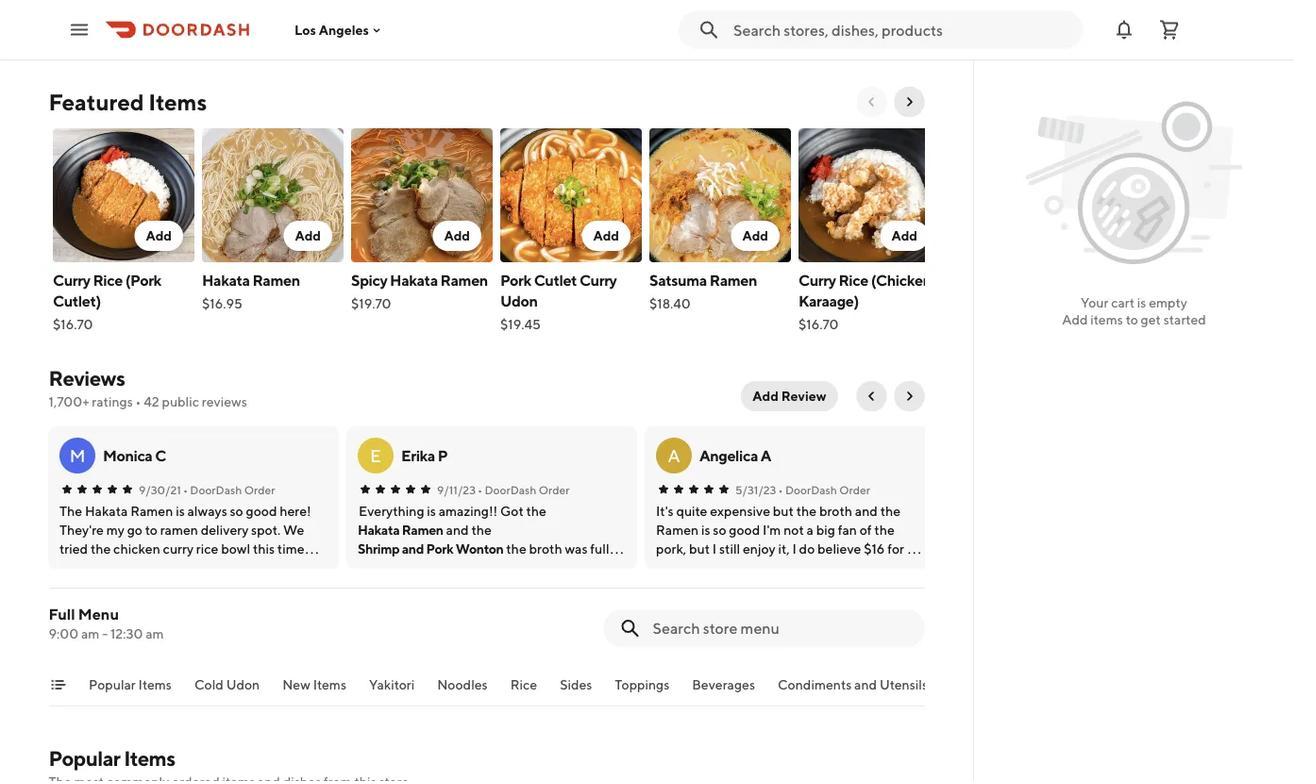Task type: describe. For each thing, give the bounding box(es) containing it.
spicy
[[351, 271, 387, 289]]

cold udon button
[[194, 676, 259, 706]]

1 am from the left
[[81, 627, 99, 642]]

sides button
[[560, 676, 592, 706]]

previous image
[[864, 389, 880, 404]]

noodles button
[[437, 676, 487, 706]]

add for curry rice (chicken karaage)
[[891, 228, 917, 244]]

pork cutlet curry udon image
[[500, 128, 642, 262]]

items
[[1091, 312, 1124, 328]]

1,700+
[[49, 394, 89, 410]]

rice for cutlet)
[[92, 271, 122, 289]]

curry rice (pork cutlet) $16.70
[[52, 271, 161, 332]]

• for e
[[478, 483, 483, 497]]

and inside condiments and utensils button
[[854, 677, 877, 693]]

curry for curry rice (chicken karaage)
[[798, 271, 836, 289]]

items inside heading
[[148, 88, 207, 115]]

satsuma
[[649, 271, 707, 289]]

yakitori
[[369, 677, 414, 693]]

items right new
[[313, 677, 346, 693]]

12:30
[[110, 627, 143, 642]]

wonton
[[456, 542, 504, 557]]

angelica
[[700, 447, 759, 465]]

condiments and utensils
[[778, 677, 928, 693]]

pork inside 'pork cutlet curry udon $19.45'
[[500, 271, 531, 289]]

order for e
[[539, 483, 570, 497]]

hakata for hakata ramen $16.95
[[202, 271, 249, 289]]

is
[[1138, 295, 1147, 311]]

cutlet)
[[52, 292, 100, 310]]

get
[[1141, 312, 1161, 328]]

add for spicy hakata ramen
[[444, 228, 470, 244]]

featured
[[49, 88, 144, 115]]

new
[[282, 677, 310, 693]]

0 vertical spatial popular items
[[88, 677, 171, 693]]

udon inside button
[[226, 677, 259, 693]]

9:00
[[49, 627, 79, 642]]

menu
[[78, 606, 119, 624]]

hakata ramen image
[[202, 128, 343, 262]]

pork cutlet curry udon $19.45
[[500, 271, 617, 332]]

ramen for satsuma ramen $18.40
[[709, 271, 757, 289]]

los angeles
[[295, 22, 369, 38]]

hakata ramen button
[[358, 521, 444, 540]]

hakata ramen $16.95
[[202, 271, 300, 312]]

$18.40
[[649, 296, 690, 312]]

curry rice (chicken karaage) $16.70
[[798, 271, 931, 332]]

e
[[371, 446, 382, 466]]

$19.70
[[351, 296, 391, 312]]

started
[[1164, 312, 1207, 328]]

cart
[[1112, 295, 1135, 311]]

ratings
[[92, 394, 133, 410]]

notification bell image
[[1113, 18, 1136, 41]]

• doordash order for m
[[184, 483, 276, 497]]

next image
[[902, 389, 917, 404]]

0 items, open order cart image
[[1159, 18, 1181, 41]]

(pork
[[125, 271, 161, 289]]

and inside hakata ramen shrimp and pork wonton
[[403, 542, 425, 557]]

Item Search search field
[[653, 618, 910, 639]]

m
[[70, 446, 86, 466]]

9/11/23
[[438, 483, 476, 497]]

add button for satsuma ramen
[[731, 221, 779, 251]]

Store search: begin typing to search for stores available on DoorDash text field
[[734, 19, 1072, 40]]

add button for pork cutlet curry udon
[[582, 221, 630, 251]]

2 am from the left
[[146, 627, 164, 642]]

add inside button
[[753, 389, 779, 404]]

order for m
[[245, 483, 276, 497]]

shrimp and pork wonton button
[[358, 540, 504, 559]]

cold udon
[[194, 677, 259, 693]]

erika
[[402, 447, 436, 465]]

hakata inside spicy hakata ramen $19.70
[[390, 271, 437, 289]]

yakitori button
[[369, 676, 414, 706]]

9/30/21
[[139, 483, 182, 497]]

angeles
[[319, 22, 369, 38]]

$16.95
[[202, 296, 242, 312]]

sides
[[560, 677, 592, 693]]

ramen for hakata ramen shrimp and pork wonton
[[403, 523, 444, 538]]

p
[[438, 447, 448, 465]]

ramen inside spicy hakata ramen $19.70
[[440, 271, 488, 289]]

add for hakata ramen
[[295, 228, 321, 244]]

your cart is empty add items to get started
[[1062, 295, 1207, 328]]

los
[[295, 22, 316, 38]]

public
[[162, 394, 199, 410]]

condiments
[[778, 677, 852, 693]]

doordash for a
[[786, 483, 838, 497]]

5/31/23
[[736, 483, 777, 497]]



Task type: vqa. For each thing, say whether or not it's contained in the screenshot.
the Store search: begin typing to search for stores available on DoorDash text box
yes



Task type: locate. For each thing, give the bounding box(es) containing it.
ramen right satsuma
[[709, 271, 757, 289]]

pork left cutlet
[[500, 271, 531, 289]]

monica c
[[103, 447, 167, 465]]

1 horizontal spatial • doordash order
[[478, 483, 570, 497]]

2 $16.70 from the left
[[798, 317, 838, 332]]

pork inside hakata ramen shrimp and pork wonton
[[427, 542, 454, 557]]

1 • doordash order from the left
[[184, 483, 276, 497]]

add review button
[[741, 381, 838, 412]]

hakata inside hakata ramen shrimp and pork wonton
[[358, 523, 400, 538]]

your
[[1081, 295, 1109, 311]]

2 add button from the left
[[283, 221, 332, 251]]

• doordash order for a
[[779, 483, 871, 497]]

angelica a
[[700, 447, 772, 465]]

2 horizontal spatial rice
[[838, 271, 868, 289]]

show menu categories image
[[51, 678, 66, 693]]

• right 9/30/21
[[184, 483, 188, 497]]

1 horizontal spatial curry
[[579, 271, 617, 289]]

previous button of carousel image
[[864, 94, 880, 110]]

and down hakata ramen button
[[403, 542, 425, 557]]

udon right cold
[[226, 677, 259, 693]]

$16.70 inside curry rice (pork cutlet) $16.70
[[52, 317, 92, 332]]

add for curry rice (pork cutlet)
[[145, 228, 171, 244]]

0 horizontal spatial $16.70
[[52, 317, 92, 332]]

popular items button
[[88, 676, 171, 706]]

add left review at the right
[[753, 389, 779, 404]]

5 add button from the left
[[731, 221, 779, 251]]

0 horizontal spatial doordash
[[191, 483, 242, 497]]

-
[[102, 627, 108, 642]]

doordash right 9/11/23
[[485, 483, 537, 497]]

popular items down popular items button
[[49, 747, 175, 771]]

open menu image
[[68, 18, 91, 41]]

items left cold
[[138, 677, 171, 693]]

udon
[[500, 292, 537, 310], [226, 677, 259, 693]]

0 horizontal spatial pork
[[427, 542, 454, 557]]

rice left sides
[[510, 677, 537, 693]]

featured items heading
[[49, 87, 207, 117]]

full menu 9:00 am - 12:30 am
[[49, 606, 164, 642]]

3 add button from the left
[[432, 221, 481, 251]]

• doordash order right 5/31/23
[[779, 483, 871, 497]]

add button up (chicken
[[880, 221, 929, 251]]

udon up $19.45
[[500, 292, 537, 310]]

new items
[[282, 677, 346, 693]]

add review
[[753, 389, 827, 404]]

2 doordash from the left
[[485, 483, 537, 497]]

review
[[782, 389, 827, 404]]

hakata up $16.95
[[202, 271, 249, 289]]

0 horizontal spatial order
[[245, 483, 276, 497]]

am right '12:30'
[[146, 627, 164, 642]]

2 horizontal spatial order
[[840, 483, 871, 497]]

3 doordash from the left
[[786, 483, 838, 497]]

2 curry from the left
[[579, 271, 617, 289]]

add up (chicken
[[891, 228, 917, 244]]

4 add button from the left
[[582, 221, 630, 251]]

•
[[136, 394, 141, 410], [184, 483, 188, 497], [478, 483, 483, 497], [779, 483, 784, 497]]

• left 42 on the left bottom of page
[[136, 394, 141, 410]]

hakata for hakata ramen shrimp and pork wonton
[[358, 523, 400, 538]]

ramen down the hakata ramen image
[[252, 271, 300, 289]]

1 horizontal spatial udon
[[500, 292, 537, 310]]

(chicken
[[871, 271, 931, 289]]

popular inside button
[[88, 677, 135, 693]]

$16.70 down cutlet)
[[52, 317, 92, 332]]

add for satsuma ramen
[[742, 228, 768, 244]]

3 order from the left
[[840, 483, 871, 497]]

0 horizontal spatial • doordash order
[[184, 483, 276, 497]]

karaage)
[[798, 292, 859, 310]]

new items button
[[282, 676, 346, 706]]

1 doordash from the left
[[191, 483, 242, 497]]

rice up karaage)
[[838, 271, 868, 289]]

0 horizontal spatial a
[[668, 446, 681, 466]]

• inside reviews 1,700+ ratings • 42 public reviews
[[136, 394, 141, 410]]

• right 5/31/23
[[779, 483, 784, 497]]

add button up satsuma ramen $18.40
[[731, 221, 779, 251]]

0 horizontal spatial curry
[[52, 271, 90, 289]]

add for pork cutlet curry udon
[[593, 228, 619, 244]]

and left the utensils
[[854, 677, 877, 693]]

curry inside 'pork cutlet curry udon $19.45'
[[579, 271, 617, 289]]

1 horizontal spatial and
[[854, 677, 877, 693]]

doordash right 9/30/21
[[191, 483, 242, 497]]

1 add button from the left
[[134, 221, 183, 251]]

2 horizontal spatial • doordash order
[[779, 483, 871, 497]]

items
[[148, 88, 207, 115], [138, 677, 171, 693], [313, 677, 346, 693], [124, 747, 175, 771]]

add up 'pork cutlet curry udon $19.45'
[[593, 228, 619, 244]]

add button up hakata ramen $16.95
[[283, 221, 332, 251]]

ramen for hakata ramen $16.95
[[252, 271, 300, 289]]

a left angelica
[[668, 446, 681, 466]]

• doordash order
[[184, 483, 276, 497], [478, 483, 570, 497], [779, 483, 871, 497]]

ramen left cutlet
[[440, 271, 488, 289]]

doordash
[[191, 483, 242, 497], [485, 483, 537, 497], [786, 483, 838, 497]]

6 add button from the left
[[880, 221, 929, 251]]

1 horizontal spatial order
[[539, 483, 570, 497]]

satsuma ramen $18.40
[[649, 271, 757, 312]]

1 $16.70 from the left
[[52, 317, 92, 332]]

3 • doordash order from the left
[[779, 483, 871, 497]]

1 horizontal spatial pork
[[500, 271, 531, 289]]

add
[[145, 228, 171, 244], [295, 228, 321, 244], [444, 228, 470, 244], [593, 228, 619, 244], [742, 228, 768, 244], [891, 228, 917, 244], [1062, 312, 1088, 328], [753, 389, 779, 404]]

curry up karaage)
[[798, 271, 836, 289]]

rice left (pork
[[92, 271, 122, 289]]

$16.70 for karaage)
[[798, 317, 838, 332]]

curry inside curry rice (pork cutlet) $16.70
[[52, 271, 90, 289]]

erika p
[[402, 447, 448, 465]]

add button for curry rice (chicken karaage)
[[880, 221, 929, 251]]

a
[[668, 446, 681, 466], [761, 447, 772, 465]]

hakata up shrimp
[[358, 523, 400, 538]]

curry rice (chicken karaage) image
[[798, 128, 940, 262]]

2 order from the left
[[539, 483, 570, 497]]

2 • doordash order from the left
[[478, 483, 570, 497]]

0 horizontal spatial udon
[[226, 677, 259, 693]]

1 order from the left
[[245, 483, 276, 497]]

ramen inside satsuma ramen $18.40
[[709, 271, 757, 289]]

1 vertical spatial popular items
[[49, 747, 175, 771]]

add button for hakata ramen
[[283, 221, 332, 251]]

add down your
[[1062, 312, 1088, 328]]

full
[[49, 606, 75, 624]]

• doordash order right 9/11/23
[[478, 483, 570, 497]]

satsuma ramen image
[[649, 128, 791, 262]]

popular items
[[88, 677, 171, 693], [49, 747, 175, 771]]

add button up (pork
[[134, 221, 183, 251]]

ramen up shrimp and pork wonton 'button'
[[403, 523, 444, 538]]

add up spicy hakata ramen $19.70 at the top of page
[[444, 228, 470, 244]]

$16.70 inside curry rice (chicken karaage) $16.70
[[798, 317, 838, 332]]

0 horizontal spatial and
[[403, 542, 425, 557]]

items right featured
[[148, 88, 207, 115]]

rice inside curry rice (pork cutlet) $16.70
[[92, 271, 122, 289]]

1 horizontal spatial doordash
[[485, 483, 537, 497]]

hakata
[[202, 271, 249, 289], [390, 271, 437, 289], [358, 523, 400, 538]]

$16.70 down karaage)
[[798, 317, 838, 332]]

udon inside 'pork cutlet curry udon $19.45'
[[500, 292, 537, 310]]

rice button
[[510, 676, 537, 706]]

cutlet
[[534, 271, 577, 289]]

rice for karaage)
[[838, 271, 868, 289]]

0 vertical spatial pork
[[500, 271, 531, 289]]

popular down -
[[88, 677, 135, 693]]

am
[[81, 627, 99, 642], [146, 627, 164, 642]]

curry up cutlet)
[[52, 271, 90, 289]]

am left -
[[81, 627, 99, 642]]

spicy hakata ramen image
[[351, 128, 492, 262]]

curry for curry rice (pork cutlet)
[[52, 271, 90, 289]]

$16.70 for cutlet)
[[52, 317, 92, 332]]

add up (pork
[[145, 228, 171, 244]]

add button up 'pork cutlet curry udon $19.45'
[[582, 221, 630, 251]]

• right 9/11/23
[[478, 483, 483, 497]]

add button for spicy hakata ramen
[[432, 221, 481, 251]]

c
[[156, 447, 167, 465]]

to
[[1126, 312, 1139, 328]]

curry
[[52, 271, 90, 289], [579, 271, 617, 289], [798, 271, 836, 289]]

curry right cutlet
[[579, 271, 617, 289]]

add inside your cart is empty add items to get started
[[1062, 312, 1088, 328]]

1 horizontal spatial rice
[[510, 677, 537, 693]]

add up hakata ramen $16.95
[[295, 228, 321, 244]]

1 vertical spatial pork
[[427, 542, 454, 557]]

empty
[[1149, 295, 1188, 311]]

a up 5/31/23
[[761, 447, 772, 465]]

rice
[[92, 271, 122, 289], [838, 271, 868, 289], [510, 677, 537, 693]]

1 horizontal spatial am
[[146, 627, 164, 642]]

ramen inside hakata ramen shrimp and pork wonton
[[403, 523, 444, 538]]

3 curry from the left
[[798, 271, 836, 289]]

curry inside curry rice (chicken karaage) $16.70
[[798, 271, 836, 289]]

2 horizontal spatial doordash
[[786, 483, 838, 497]]

2 horizontal spatial curry
[[798, 271, 836, 289]]

doordash right 5/31/23
[[786, 483, 838, 497]]

ramen
[[252, 271, 300, 289], [440, 271, 488, 289], [709, 271, 757, 289], [403, 523, 444, 538]]

shrimp
[[358, 542, 400, 557]]

0 horizontal spatial rice
[[92, 271, 122, 289]]

reviews
[[49, 366, 125, 391]]

0 vertical spatial popular
[[88, 677, 135, 693]]

toppings
[[615, 677, 669, 693]]

add up satsuma ramen $18.40
[[742, 228, 768, 244]]

rice inside curry rice (chicken karaage) $16.70
[[838, 271, 868, 289]]

monica
[[103, 447, 153, 465]]

hakata ramen shrimp and pork wonton
[[358, 523, 504, 557]]

popular items down '12:30'
[[88, 677, 171, 693]]

add button for curry rice (pork cutlet)
[[134, 221, 183, 251]]

noodles
[[437, 677, 487, 693]]

doordash for m
[[191, 483, 242, 497]]

pork left wonton
[[427, 542, 454, 557]]

beverages button
[[692, 676, 755, 706]]

• for m
[[184, 483, 188, 497]]

items down popular items button
[[124, 747, 175, 771]]

popular
[[88, 677, 135, 693], [49, 747, 120, 771]]

beverages
[[692, 677, 755, 693]]

cold
[[194, 677, 223, 693]]

los angeles button
[[295, 22, 384, 38]]

ramen inside hakata ramen $16.95
[[252, 271, 300, 289]]

utensils
[[879, 677, 928, 693]]

spicy hakata ramen $19.70
[[351, 271, 488, 312]]

reviews
[[202, 394, 247, 410]]

$19.45
[[500, 317, 540, 332]]

add button
[[134, 221, 183, 251], [283, 221, 332, 251], [432, 221, 481, 251], [582, 221, 630, 251], [731, 221, 779, 251], [880, 221, 929, 251]]

doordash for e
[[485, 483, 537, 497]]

reviews link
[[49, 366, 125, 391]]

hakata inside hakata ramen $16.95
[[202, 271, 249, 289]]

• doordash order for e
[[478, 483, 570, 497]]

1 vertical spatial popular
[[49, 747, 120, 771]]

hakata right spicy
[[390, 271, 437, 289]]

toppings button
[[615, 676, 669, 706]]

1 vertical spatial udon
[[226, 677, 259, 693]]

0 vertical spatial udon
[[500, 292, 537, 310]]

order for a
[[840, 483, 871, 497]]

42
[[144, 394, 159, 410]]

popular down the show menu categories image
[[49, 747, 120, 771]]

1 horizontal spatial a
[[761, 447, 772, 465]]

1 horizontal spatial $16.70
[[798, 317, 838, 332]]

add button up spicy hakata ramen $19.70 at the top of page
[[432, 221, 481, 251]]

condiments and utensils button
[[778, 676, 928, 706]]

curry rice (pork cutlet) image
[[52, 128, 194, 262]]

featured items
[[49, 88, 207, 115]]

0 vertical spatial and
[[403, 542, 425, 557]]

and
[[403, 542, 425, 557], [854, 677, 877, 693]]

• for a
[[779, 483, 784, 497]]

• doordash order right 9/30/21
[[184, 483, 276, 497]]

next button of carousel image
[[902, 94, 917, 110]]

pork
[[500, 271, 531, 289], [427, 542, 454, 557]]

1 vertical spatial and
[[854, 677, 877, 693]]

0 horizontal spatial am
[[81, 627, 99, 642]]

reviews 1,700+ ratings • 42 public reviews
[[49, 366, 247, 410]]

1 curry from the left
[[52, 271, 90, 289]]



